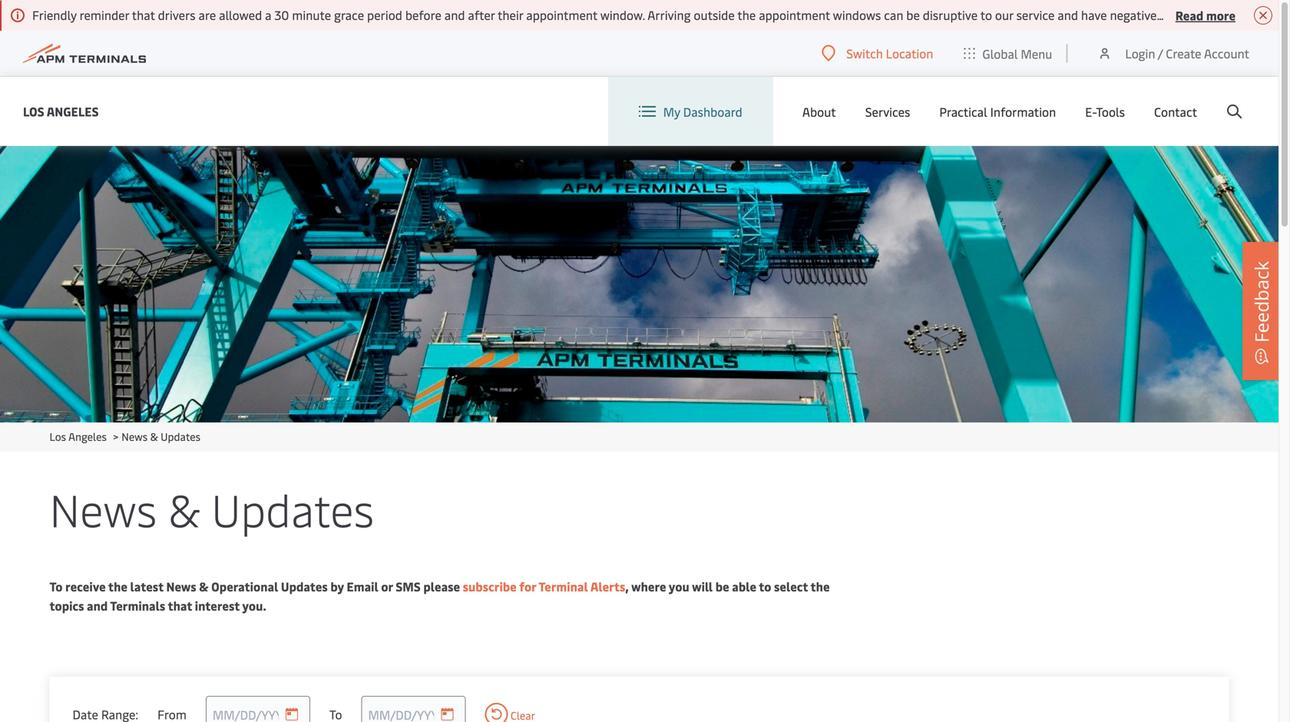 Task type: vqa. For each thing, say whether or not it's contained in the screenshot.
in
no



Task type: describe. For each thing, give the bounding box(es) containing it.
about button
[[803, 77, 836, 146]]

to inside , where you will be able to select the topics and terminals that interest you.
[[759, 578, 772, 594]]

services
[[865, 103, 910, 120]]

my
[[663, 103, 680, 120]]

email
[[347, 578, 378, 594]]

2 vertical spatial &
[[199, 578, 209, 594]]

, where you will be able to select the topics and terminals that interest you.
[[50, 578, 830, 614]]

1 drivers from the left
[[158, 7, 196, 23]]

disruptive
[[923, 7, 978, 23]]

1 vertical spatial los angeles link
[[50, 429, 107, 444]]

1 vertical spatial updates
[[212, 478, 374, 538]]

sms
[[396, 578, 421, 594]]

my dashboard button
[[639, 77, 743, 146]]

will
[[692, 578, 713, 594]]

subscribe
[[463, 578, 517, 594]]

feedback
[[1249, 261, 1274, 343]]

2 vertical spatial news
[[166, 578, 196, 594]]

feedback button
[[1243, 242, 1281, 380]]

news & updates
[[50, 478, 374, 538]]

0 vertical spatial updates
[[161, 429, 201, 444]]

1 appointment from the left
[[526, 7, 598, 23]]

los angeles
[[23, 103, 99, 119]]

1 horizontal spatial to
[[981, 7, 992, 23]]

have
[[1081, 7, 1107, 23]]

terminals
[[110, 597, 165, 614]]

los for los angeles > news & updates
[[50, 429, 66, 444]]

receive
[[65, 578, 106, 594]]

0 horizontal spatial the
[[108, 578, 127, 594]]

0 vertical spatial &
[[150, 429, 158, 444]]

period
[[367, 7, 402, 23]]

reminder
[[80, 7, 129, 23]]

who
[[1264, 7, 1288, 23]]

a
[[265, 7, 271, 23]]

alerts
[[591, 578, 625, 594]]

global menu
[[983, 45, 1053, 62]]

the inside , where you will be able to select the topics and terminals that interest you.
[[811, 578, 830, 594]]

0 vertical spatial be
[[907, 7, 920, 23]]

e-
[[1085, 103, 1096, 120]]

1 horizontal spatial and
[[445, 7, 465, 23]]

that inside , where you will be able to select the topics and terminals that interest you.
[[168, 597, 192, 614]]

1 vertical spatial &
[[168, 478, 200, 538]]

minute
[[292, 7, 331, 23]]

/
[[1158, 45, 1163, 61]]

service
[[1017, 7, 1055, 23]]

,
[[625, 578, 629, 594]]

arriving
[[648, 7, 691, 23]]

practical
[[940, 103, 988, 120]]

practical information
[[940, 103, 1056, 120]]

please
[[424, 578, 460, 594]]

2 vertical spatial updates
[[281, 578, 328, 594]]

select
[[774, 578, 808, 594]]

switch location button
[[822, 45, 934, 62]]

2 appointment from the left
[[759, 7, 830, 23]]

or
[[381, 578, 393, 594]]

subscribe for terminal alerts link
[[463, 578, 625, 594]]

are
[[199, 7, 216, 23]]

friendly
[[32, 7, 77, 23]]

topics
[[50, 597, 84, 614]]

friendly reminder that drivers are allowed a 30 minute grace period before and after their appointment window. arriving outside the appointment windows can be disruptive to our service and have negative impacts on drivers who 
[[32, 7, 1290, 23]]



Task type: locate. For each thing, give the bounding box(es) containing it.
news right latest at left
[[166, 578, 196, 594]]

login
[[1126, 45, 1155, 61]]

30
[[274, 7, 289, 23]]

1 horizontal spatial drivers
[[1224, 7, 1261, 23]]

be right 'can'
[[907, 7, 920, 23]]

read more button
[[1176, 5, 1236, 25]]

news right '>'
[[122, 429, 148, 444]]

be inside , where you will be able to select the topics and terminals that interest you.
[[716, 578, 729, 594]]

their
[[498, 7, 523, 23]]

0 vertical spatial news
[[122, 429, 148, 444]]

global menu button
[[949, 30, 1068, 76]]

account
[[1204, 45, 1250, 61]]

0 horizontal spatial be
[[716, 578, 729, 594]]

the right select at right bottom
[[811, 578, 830, 594]]

to left our
[[981, 7, 992, 23]]

1 horizontal spatial the
[[738, 7, 756, 23]]

los
[[23, 103, 44, 119], [50, 429, 66, 444]]

>
[[113, 429, 119, 444]]

and inside , where you will be able to select the topics and terminals that interest you.
[[87, 597, 108, 614]]

1 vertical spatial news
[[50, 478, 157, 538]]

dashboard
[[683, 103, 743, 120]]

&
[[150, 429, 158, 444], [168, 478, 200, 538], [199, 578, 209, 594]]

can
[[884, 7, 904, 23]]

latest
[[130, 578, 164, 594]]

services button
[[865, 77, 910, 146]]

interest
[[195, 597, 240, 614]]

appointment left windows
[[759, 7, 830, 23]]

to right able
[[759, 578, 772, 594]]

0 vertical spatial that
[[132, 7, 155, 23]]

1 vertical spatial that
[[168, 597, 192, 614]]

location
[[886, 45, 934, 61]]

0 horizontal spatial to
[[759, 578, 772, 594]]

e-tools button
[[1085, 77, 1125, 146]]

los angeles > news & updates
[[50, 429, 201, 444]]

0 horizontal spatial and
[[87, 597, 108, 614]]

to
[[50, 578, 63, 594]]

login / create account link
[[1097, 31, 1250, 76]]

that left interest
[[168, 597, 192, 614]]

about
[[803, 103, 836, 120]]

you.
[[242, 597, 266, 614]]

menu
[[1021, 45, 1053, 62]]

1 horizontal spatial be
[[907, 7, 920, 23]]

global
[[983, 45, 1018, 62]]

read more
[[1176, 7, 1236, 23]]

To text field
[[361, 696, 466, 722]]

before
[[405, 7, 442, 23]]

the up terminals
[[108, 578, 127, 594]]

1 horizontal spatial that
[[168, 597, 192, 614]]

practical information button
[[940, 77, 1056, 146]]

0 horizontal spatial appointment
[[526, 7, 598, 23]]

able
[[732, 578, 757, 594]]

be right the will
[[716, 578, 729, 594]]

the right outside
[[738, 7, 756, 23]]

outside
[[694, 7, 735, 23]]

read
[[1176, 7, 1204, 23]]

updates
[[161, 429, 201, 444], [212, 478, 374, 538], [281, 578, 328, 594]]

0 vertical spatial to
[[981, 7, 992, 23]]

1 horizontal spatial appointment
[[759, 7, 830, 23]]

be
[[907, 7, 920, 23], [716, 578, 729, 594]]

my dashboard
[[663, 103, 743, 120]]

2 horizontal spatial and
[[1058, 7, 1078, 23]]

0 vertical spatial los angeles link
[[23, 102, 99, 121]]

impacts
[[1160, 7, 1204, 23]]

1 vertical spatial to
[[759, 578, 772, 594]]

create
[[1166, 45, 1202, 61]]

and down receive
[[87, 597, 108, 614]]

and left after
[[445, 7, 465, 23]]

appointment right their
[[526, 7, 598, 23]]

2 drivers from the left
[[1224, 7, 1261, 23]]

our
[[995, 7, 1014, 23]]

operational
[[211, 578, 278, 594]]

close alert image
[[1254, 6, 1273, 25]]

to receive the latest news & operational updates by email or sms please subscribe for terminal alerts
[[50, 578, 625, 594]]

angeles for los angeles > news & updates
[[68, 429, 107, 444]]

1 vertical spatial angeles
[[68, 429, 107, 444]]

1 horizontal spatial los
[[50, 429, 66, 444]]

1 vertical spatial be
[[716, 578, 729, 594]]

and left have
[[1058, 7, 1078, 23]]

that right 'reminder'
[[132, 7, 155, 23]]

drivers
[[158, 7, 196, 23], [1224, 7, 1261, 23]]

after
[[468, 7, 495, 23]]

appointment
[[526, 7, 598, 23], [759, 7, 830, 23]]

allowed
[[219, 7, 262, 23]]

contact
[[1154, 103, 1197, 120]]

angeles for los angeles
[[47, 103, 99, 119]]

by
[[331, 578, 344, 594]]

0 vertical spatial los
[[23, 103, 44, 119]]

switch
[[847, 45, 883, 61]]

grace
[[334, 7, 364, 23]]

news
[[122, 429, 148, 444], [50, 478, 157, 538], [166, 578, 196, 594]]

0 horizontal spatial drivers
[[158, 7, 196, 23]]

on
[[1207, 7, 1221, 23]]

login / create account
[[1126, 45, 1250, 61]]

0 vertical spatial angeles
[[47, 103, 99, 119]]

more
[[1207, 7, 1236, 23]]

switch location
[[847, 45, 934, 61]]

drivers right 'on'
[[1224, 7, 1261, 23]]

you
[[669, 578, 690, 594]]

2 horizontal spatial the
[[811, 578, 830, 594]]

that
[[132, 7, 155, 23], [168, 597, 192, 614]]

information
[[991, 103, 1056, 120]]

contact button
[[1154, 77, 1197, 146]]

0 horizontal spatial los
[[23, 103, 44, 119]]

the
[[738, 7, 756, 23], [108, 578, 127, 594], [811, 578, 830, 594]]

los for los angeles
[[23, 103, 44, 119]]

1 vertical spatial los
[[50, 429, 66, 444]]

0 horizontal spatial that
[[132, 7, 155, 23]]

From text field
[[206, 696, 310, 722]]

for
[[519, 578, 536, 594]]

and
[[445, 7, 465, 23], [1058, 7, 1078, 23], [87, 597, 108, 614]]

los angeles link
[[23, 102, 99, 121], [50, 429, 107, 444]]

e-tools
[[1085, 103, 1125, 120]]

windows
[[833, 7, 881, 23]]

tools
[[1096, 103, 1125, 120]]

where
[[631, 578, 666, 594]]

negative
[[1110, 7, 1157, 23]]

drivers left are
[[158, 7, 196, 23]]

angeles
[[47, 103, 99, 119], [68, 429, 107, 444]]

window.
[[600, 7, 645, 23]]

article listing 2 image
[[0, 146, 1279, 422]]

terminal
[[539, 578, 588, 594]]

news down '>'
[[50, 478, 157, 538]]



